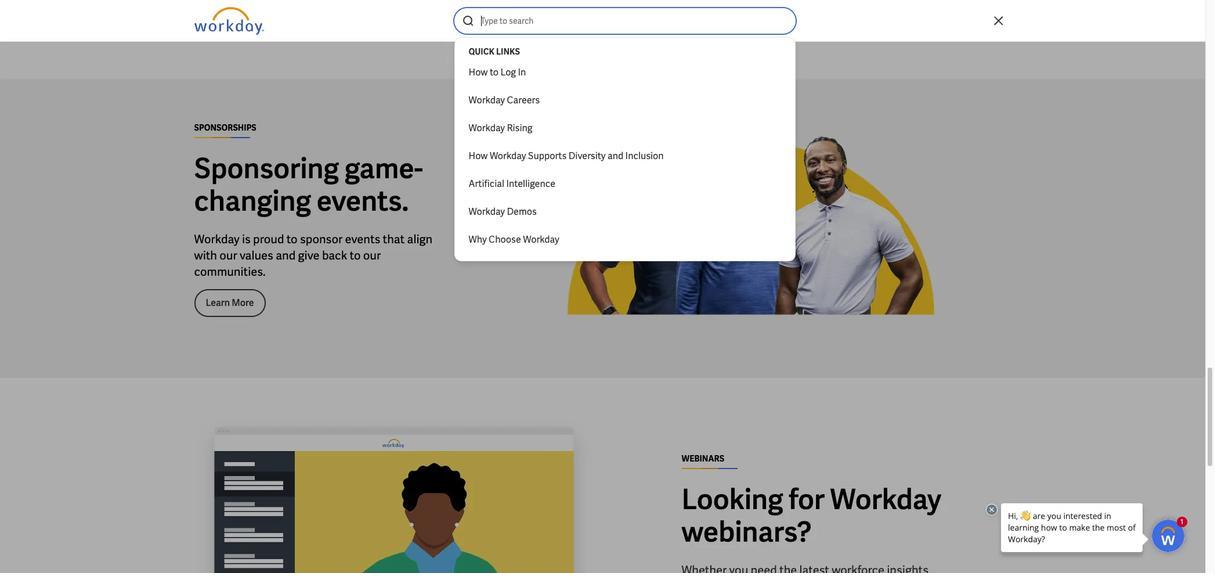 Task type: describe. For each thing, give the bounding box(es) containing it.
give
[[298, 248, 320, 263]]

1 horizontal spatial to
[[350, 248, 361, 263]]

artificial intelligence link
[[462, 170, 788, 198]]

is
[[242, 232, 251, 247]]

game-
[[345, 150, 423, 186]]

go to the homepage image
[[194, 7, 264, 35]]

sponsoring
[[194, 150, 339, 186]]

webinars
[[682, 454, 725, 464]]

to inside quick links list box
[[490, 66, 499, 78]]

back
[[322, 248, 347, 263]]

2 our from the left
[[363, 248, 381, 263]]

choose
[[489, 233, 521, 246]]

artificial intelligence
[[469, 178, 556, 190]]

sponsor
[[300, 232, 343, 247]]

demos
[[507, 206, 537, 218]]

in
[[518, 66, 526, 78]]

how for how to log in
[[469, 66, 488, 78]]

for
[[789, 482, 825, 518]]

learn more
[[206, 297, 254, 309]]

and inside quick links list box
[[608, 150, 624, 162]]

workday inside looking for workday webinars?
[[831, 482, 942, 518]]

that
[[383, 232, 405, 247]]

how workday supports diversity and inclusion link
[[462, 142, 788, 170]]

log
[[501, 66, 516, 78]]

workday demos
[[469, 206, 537, 218]]

workday careers link
[[462, 87, 788, 114]]

with
[[194, 248, 217, 263]]

workday rising link
[[462, 114, 788, 142]]

supports
[[528, 150, 567, 162]]

workday sponsorships. image
[[543, 116, 942, 341]]

links
[[496, 46, 520, 57]]

workday inside "link"
[[523, 233, 559, 246]]

looking for workday webinars?
[[682, 482, 942, 550]]

careers
[[507, 94, 540, 106]]



Task type: locate. For each thing, give the bounding box(es) containing it.
workday inside workday is proud to sponsor events that align with our values and give back to our communities.
[[194, 232, 240, 247]]

why
[[469, 233, 487, 246]]

proud
[[253, 232, 284, 247]]

close image
[[992, 14, 1006, 28]]

1 horizontal spatial and
[[608, 150, 624, 162]]

why choose workday
[[469, 233, 559, 246]]

inclusion
[[626, 150, 664, 162]]

1 vertical spatial to
[[287, 232, 298, 247]]

looking
[[682, 482, 784, 518]]

2 how from the top
[[469, 150, 488, 162]]

how inside how workday supports diversity and inclusion link
[[469, 150, 488, 162]]

align
[[407, 232, 433, 247]]

Type to search text field
[[480, 15, 791, 27]]

1 our from the left
[[220, 248, 237, 263]]

workday webinars image
[[194, 415, 594, 573]]

sponsorships
[[194, 122, 256, 133]]

webinars?
[[682, 514, 812, 550]]

events
[[345, 232, 380, 247]]

to
[[490, 66, 499, 78], [287, 232, 298, 247], [350, 248, 361, 263]]

1 horizontal spatial our
[[363, 248, 381, 263]]

communities.
[[194, 264, 266, 279]]

0 vertical spatial how
[[469, 66, 488, 78]]

workday
[[469, 94, 505, 106], [469, 122, 505, 134], [490, 150, 526, 162], [469, 206, 505, 218], [194, 232, 240, 247], [523, 233, 559, 246], [831, 482, 942, 518]]

1 vertical spatial how
[[469, 150, 488, 162]]

how to log in link
[[462, 59, 788, 87]]

why choose workday link
[[462, 226, 788, 254]]

2 vertical spatial to
[[350, 248, 361, 263]]

how inside how to log in link
[[469, 66, 488, 78]]

and left give
[[276, 248, 296, 263]]

intelligence
[[506, 178, 556, 190]]

and right diversity
[[608, 150, 624, 162]]

1 how from the top
[[469, 66, 488, 78]]

our down events at the left of the page
[[363, 248, 381, 263]]

and inside workday is proud to sponsor events that align with our values and give back to our communities.
[[276, 248, 296, 263]]

0 horizontal spatial our
[[220, 248, 237, 263]]

quick
[[469, 46, 495, 57]]

0 horizontal spatial and
[[276, 248, 296, 263]]

workday demos link
[[462, 198, 788, 226]]

diversity
[[569, 150, 606, 162]]

how workday supports diversity and inclusion
[[469, 150, 664, 162]]

how
[[469, 66, 488, 78], [469, 150, 488, 162]]

rising
[[507, 122, 533, 134]]

and
[[608, 150, 624, 162], [276, 248, 296, 263]]

events.
[[317, 183, 409, 219]]

to right proud
[[287, 232, 298, 247]]

how to log in
[[469, 66, 526, 78]]

sponsoring game- changing events.
[[194, 150, 423, 219]]

0 vertical spatial and
[[608, 150, 624, 162]]

how down quick
[[469, 66, 488, 78]]

learn
[[206, 297, 230, 309]]

to down events at the left of the page
[[350, 248, 361, 263]]

changing
[[194, 183, 311, 219]]

how for how workday supports diversity and inclusion
[[469, 150, 488, 162]]

how up artificial
[[469, 150, 488, 162]]

workday careers
[[469, 94, 540, 106]]

to left log
[[490, 66, 499, 78]]

more
[[232, 297, 254, 309]]

our up communities.
[[220, 248, 237, 263]]

quick links list box
[[462, 59, 788, 254]]

2 horizontal spatial to
[[490, 66, 499, 78]]

0 horizontal spatial to
[[287, 232, 298, 247]]

quick links
[[469, 46, 520, 57]]

workday is proud to sponsor events that align with our values and give back to our communities.
[[194, 232, 433, 279]]

values
[[240, 248, 273, 263]]

1 vertical spatial and
[[276, 248, 296, 263]]

workday rising
[[469, 122, 533, 134]]

our
[[220, 248, 237, 263], [363, 248, 381, 263]]

artificial
[[469, 178, 505, 190]]

0 vertical spatial to
[[490, 66, 499, 78]]

learn more link
[[194, 289, 266, 317]]



Task type: vqa. For each thing, say whether or not it's contained in the screenshot.
Products dropdown button
no



